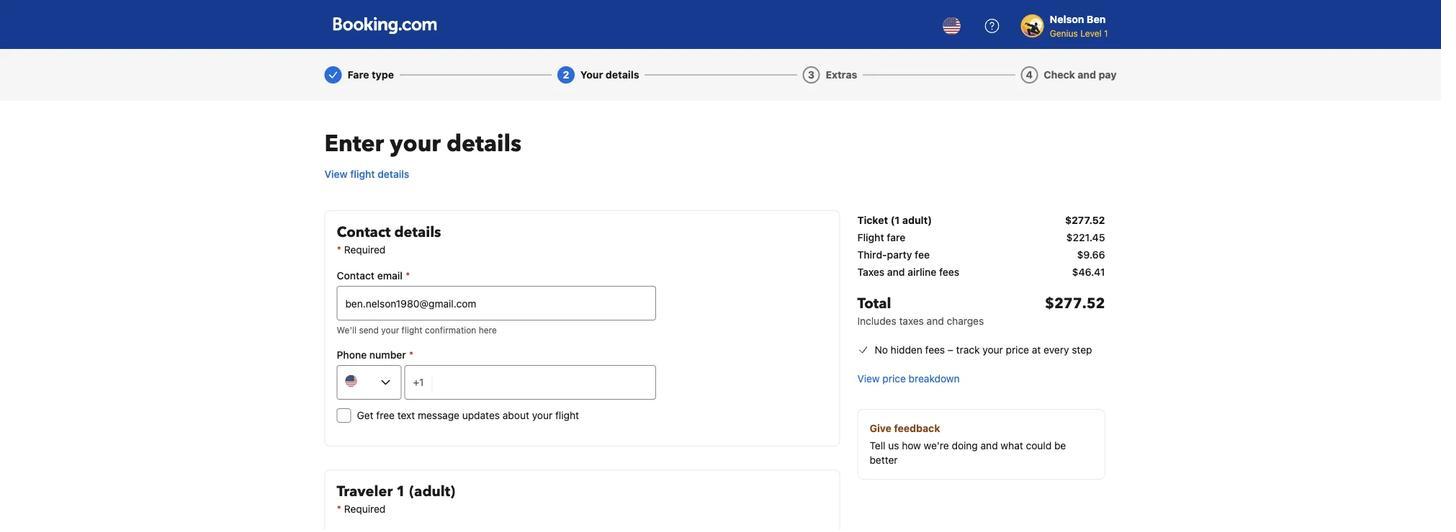 Task type: describe. For each thing, give the bounding box(es) containing it.
$277.52 cell for total cell
[[1045, 294, 1105, 328]]

+1
[[413, 376, 424, 388]]

enter
[[324, 128, 384, 160]]

breakdown
[[909, 373, 960, 385]]

party
[[887, 249, 912, 261]]

row containing flight fare
[[857, 230, 1105, 248]]

table containing total
[[857, 210, 1105, 334]]

every
[[1044, 344, 1069, 356]]

traveler 1 (adult) required
[[337, 482, 455, 515]]

flight
[[857, 232, 884, 243]]

row containing ticket (1 adult)
[[857, 210, 1105, 230]]

pay
[[1099, 69, 1117, 81]]

be
[[1054, 440, 1066, 452]]

we'll
[[337, 325, 357, 335]]

flight fare
[[857, 232, 906, 243]]

details inside contact details required
[[394, 223, 441, 242]]

$277.52 cell for the ticket (1 adult) 'cell'
[[1065, 213, 1105, 228]]

message
[[418, 409, 459, 421]]

doing
[[952, 440, 978, 452]]

$277.52 for the ticket (1 adult) 'cell''s $277.52 cell
[[1065, 214, 1105, 226]]

taxes and airline fees
[[857, 266, 959, 278]]

fare type
[[347, 69, 394, 81]]

tell
[[870, 440, 885, 452]]

nelson ben genius level 1
[[1050, 13, 1108, 38]]

airline
[[908, 266, 936, 278]]

row containing third-party fee
[[857, 248, 1105, 265]]

better
[[870, 454, 898, 466]]

about
[[503, 409, 529, 421]]

nelson
[[1050, 13, 1084, 25]]

phone number *
[[337, 349, 414, 361]]

ticket
[[857, 214, 888, 226]]

your inside we'll send your flight confirmation here alert
[[381, 325, 399, 335]]

view flight details button
[[319, 161, 415, 187]]

1 vertical spatial fees
[[925, 344, 945, 356]]

third-party fee
[[857, 249, 930, 261]]

give feedback tell us how we're doing and what could be better
[[870, 422, 1066, 466]]

extras
[[826, 69, 857, 81]]

$46.41 cell
[[1072, 265, 1105, 279]]

$9.66
[[1077, 249, 1105, 261]]

* for phone number *
[[409, 349, 414, 361]]

view for view flight details
[[324, 168, 348, 180]]

and left pay
[[1078, 69, 1096, 81]]

check
[[1044, 69, 1075, 81]]

total
[[857, 294, 891, 314]]

confirmation
[[425, 325, 476, 335]]

your details
[[580, 69, 639, 81]]

1 inside nelson ben genius level 1
[[1104, 28, 1108, 38]]

what
[[1001, 440, 1023, 452]]

0 horizontal spatial price
[[883, 373, 906, 385]]

total cell
[[857, 294, 984, 328]]

at
[[1032, 344, 1041, 356]]

flight fare cell
[[857, 230, 906, 245]]

details inside button
[[378, 168, 409, 180]]

taxes
[[857, 266, 885, 278]]

step
[[1072, 344, 1092, 356]]

traveler
[[337, 482, 393, 502]]

row containing taxes and airline fees
[[857, 265, 1105, 282]]

no hidden fees – track your price at every step
[[875, 344, 1092, 356]]

required inside traveler 1 (adult) required
[[344, 503, 386, 515]]

$9.66 cell
[[1077, 248, 1105, 262]]

and inside give feedback tell us how we're doing and what could be better
[[981, 440, 998, 452]]



Task type: vqa. For each thing, say whether or not it's contained in the screenshot.
'AM' related to 14h
no



Task type: locate. For each thing, give the bounding box(es) containing it.
we'll send your flight confirmation here
[[337, 325, 497, 335]]

we're
[[924, 440, 949, 452]]

0 horizontal spatial 1
[[396, 482, 406, 502]]

0 vertical spatial price
[[1006, 344, 1029, 356]]

charges
[[947, 315, 984, 327]]

0 vertical spatial flight
[[350, 168, 375, 180]]

fees
[[939, 266, 959, 278], [925, 344, 945, 356]]

1 left (adult)
[[396, 482, 406, 502]]

1
[[1104, 28, 1108, 38], [396, 482, 406, 502]]

required
[[344, 244, 386, 256], [344, 503, 386, 515]]

1 contact from the top
[[337, 223, 391, 242]]

1 required from the top
[[344, 244, 386, 256]]

1 row from the top
[[857, 210, 1105, 230]]

your right about
[[532, 409, 553, 421]]

fare
[[887, 232, 906, 243]]

free
[[376, 409, 395, 421]]

check and pay
[[1044, 69, 1117, 81]]

booking.com logo image
[[333, 17, 437, 34], [333, 17, 437, 34]]

1 vertical spatial $277.52 cell
[[1045, 294, 1105, 328]]

0 vertical spatial contact
[[337, 223, 391, 242]]

1 vertical spatial *
[[409, 349, 414, 361]]

your
[[390, 128, 441, 160], [381, 325, 399, 335], [983, 344, 1003, 356], [532, 409, 553, 421]]

$277.52 up $221.45
[[1065, 214, 1105, 226]]

1 vertical spatial price
[[883, 373, 906, 385]]

0 vertical spatial *
[[405, 270, 410, 282]]

(1
[[891, 214, 900, 226]]

track
[[956, 344, 980, 356]]

text
[[397, 409, 415, 421]]

* right number
[[409, 349, 414, 361]]

2 vertical spatial flight
[[555, 409, 579, 421]]

$277.52 cell
[[1065, 213, 1105, 228], [1045, 294, 1105, 328]]

$277.52 cell up $221.45
[[1065, 213, 1105, 228]]

0 vertical spatial fees
[[939, 266, 959, 278]]

price left "at"
[[1006, 344, 1029, 356]]

view inside button
[[324, 168, 348, 180]]

could
[[1026, 440, 1052, 452]]

required inside contact details required
[[344, 244, 386, 256]]

None email field
[[337, 286, 656, 320]]

1 vertical spatial $277.52
[[1045, 294, 1105, 314]]

contact inside contact details required
[[337, 223, 391, 242]]

3
[[808, 69, 815, 81]]

us
[[888, 440, 899, 452]]

fees inside "cell"
[[939, 266, 959, 278]]

–
[[948, 344, 953, 356]]

view flight details
[[324, 168, 409, 180]]

0 vertical spatial required
[[344, 244, 386, 256]]

2 horizontal spatial flight
[[555, 409, 579, 421]]

0 vertical spatial $277.52 cell
[[1065, 213, 1105, 228]]

and inside "cell"
[[887, 266, 905, 278]]

type
[[372, 69, 394, 81]]

level
[[1080, 28, 1102, 38]]

view price breakdown link
[[857, 372, 960, 386]]

taxes and airline fees cell
[[857, 265, 959, 279]]

genius
[[1050, 28, 1078, 38]]

price down hidden
[[883, 373, 906, 385]]

ben
[[1087, 13, 1106, 25]]

flight up number
[[402, 325, 423, 335]]

4 row from the top
[[857, 265, 1105, 282]]

2 contact from the top
[[337, 270, 375, 282]]

row containing total
[[857, 282, 1105, 334]]

1 horizontal spatial price
[[1006, 344, 1029, 356]]

contact up contact email *
[[337, 223, 391, 242]]

flight inside alert
[[402, 325, 423, 335]]

$277.52
[[1065, 214, 1105, 226], [1045, 294, 1105, 314]]

contact details required
[[337, 223, 441, 256]]

third-party fee cell
[[857, 248, 930, 262]]

no
[[875, 344, 888, 356]]

price
[[1006, 344, 1029, 356], [883, 373, 906, 385]]

table
[[857, 210, 1105, 334]]

0 horizontal spatial flight
[[350, 168, 375, 180]]

contact
[[337, 223, 391, 242], [337, 270, 375, 282]]

view down no
[[857, 373, 880, 385]]

0 vertical spatial view
[[324, 168, 348, 180]]

1 vertical spatial contact
[[337, 270, 375, 282]]

total includes taxes and charges
[[857, 294, 984, 327]]

contact email *
[[337, 270, 410, 282]]

feedback
[[894, 422, 940, 434]]

1 vertical spatial view
[[857, 373, 880, 385]]

view for view price breakdown
[[857, 373, 880, 385]]

0 vertical spatial 1
[[1104, 28, 1108, 38]]

2
[[563, 69, 569, 81]]

view down the enter
[[324, 168, 348, 180]]

flight
[[350, 168, 375, 180], [402, 325, 423, 335], [555, 409, 579, 421]]

contact for contact details
[[337, 223, 391, 242]]

details
[[606, 69, 639, 81], [446, 128, 522, 160], [378, 168, 409, 180], [394, 223, 441, 242]]

1 horizontal spatial view
[[857, 373, 880, 385]]

send
[[359, 325, 379, 335]]

flight down phone number telephone field
[[555, 409, 579, 421]]

Phone number telephone field
[[432, 365, 656, 400]]

fee
[[915, 249, 930, 261]]

2 required from the top
[[344, 503, 386, 515]]

your up view flight details
[[390, 128, 441, 160]]

hidden
[[891, 344, 922, 356]]

0 horizontal spatial view
[[324, 168, 348, 180]]

and right taxes
[[927, 315, 944, 327]]

required down traveler on the bottom of page
[[344, 503, 386, 515]]

and left what
[[981, 440, 998, 452]]

contact left email at the bottom of the page
[[337, 270, 375, 282]]

fees right airline
[[939, 266, 959, 278]]

updates
[[462, 409, 500, 421]]

get
[[357, 409, 373, 421]]

* for contact email *
[[405, 270, 410, 282]]

$277.52 for $277.52 cell associated with total cell
[[1045, 294, 1105, 314]]

$277.52 cell up step
[[1045, 294, 1105, 328]]

2 row from the top
[[857, 230, 1105, 248]]

view
[[324, 168, 348, 180], [857, 373, 880, 385]]

we'll send your flight confirmation here alert
[[337, 323, 656, 336]]

3 row from the top
[[857, 248, 1105, 265]]

number
[[369, 349, 406, 361]]

5 row from the top
[[857, 282, 1105, 334]]

fees left –
[[925, 344, 945, 356]]

and down third-party fee cell
[[887, 266, 905, 278]]

contact for contact email
[[337, 270, 375, 282]]

$277.52 down $46.41 cell
[[1045, 294, 1105, 314]]

row
[[857, 210, 1105, 230], [857, 230, 1105, 248], [857, 248, 1105, 265], [857, 265, 1105, 282], [857, 282, 1105, 334]]

1 vertical spatial 1
[[396, 482, 406, 502]]

adult)
[[902, 214, 932, 226]]

flight inside button
[[350, 168, 375, 180]]

taxes
[[899, 315, 924, 327]]

1 vertical spatial required
[[344, 503, 386, 515]]

$221.45
[[1066, 232, 1105, 243]]

view price breakdown
[[857, 373, 960, 385]]

your
[[580, 69, 603, 81]]

$46.41
[[1072, 266, 1105, 278]]

1 right 'level' at the top of page
[[1104, 28, 1108, 38]]

* right email at the bottom of the page
[[405, 270, 410, 282]]

ticket (1 adult) cell
[[857, 213, 932, 228]]

ticket (1 adult)
[[857, 214, 932, 226]]

here
[[479, 325, 497, 335]]

your right track
[[983, 344, 1003, 356]]

1 horizontal spatial flight
[[402, 325, 423, 335]]

how
[[902, 440, 921, 452]]

4
[[1026, 69, 1033, 81]]

view price breakdown element
[[857, 372, 960, 386]]

email
[[377, 270, 403, 282]]

flight down the enter
[[350, 168, 375, 180]]

get free text message updates about your flight
[[357, 409, 579, 421]]

0 vertical spatial $277.52
[[1065, 214, 1105, 226]]

*
[[405, 270, 410, 282], [409, 349, 414, 361]]

phone
[[337, 349, 367, 361]]

1 vertical spatial flight
[[402, 325, 423, 335]]

and inside total includes taxes and charges
[[927, 315, 944, 327]]

third-
[[857, 249, 887, 261]]

1 horizontal spatial 1
[[1104, 28, 1108, 38]]

fare
[[347, 69, 369, 81]]

(adult)
[[409, 482, 455, 502]]

$221.45 cell
[[1066, 230, 1105, 245]]

required up contact email *
[[344, 244, 386, 256]]

enter your details
[[324, 128, 522, 160]]

1 inside traveler 1 (adult) required
[[396, 482, 406, 502]]

give
[[870, 422, 891, 434]]

your right the send
[[381, 325, 399, 335]]

includes
[[857, 315, 896, 327]]

and
[[1078, 69, 1096, 81], [887, 266, 905, 278], [927, 315, 944, 327], [981, 440, 998, 452]]



